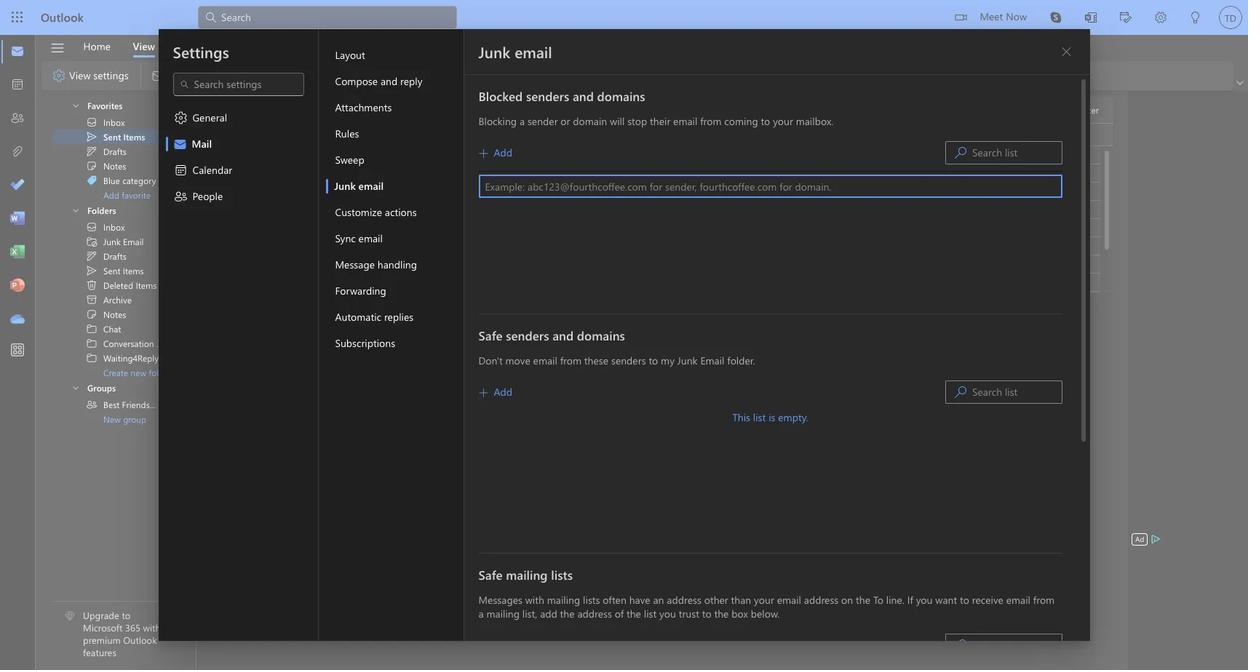 Task type: describe. For each thing, give the bounding box(es) containing it.
9 tree item from the top
[[52, 264, 183, 278]]

 general
[[174, 111, 227, 125]]

their
[[650, 114, 671, 128]]

add for safe senders and domains
[[494, 385, 513, 399]]

excel image
[[10, 245, 25, 260]]

1 vertical spatial email...
[[611, 186, 637, 197]]

files image
[[10, 145, 25, 159]]

drafts for notes
[[103, 146, 127, 157]]

1 notes from the top
[[103, 160, 126, 172]]

receive
[[973, 593, 1004, 607]]

the right add
[[560, 607, 575, 621]]

will
[[610, 114, 625, 128]]

coming inside message list no items selected list box
[[684, 277, 713, 288]]

messages
[[479, 593, 523, 607]]

compose
[[335, 74, 378, 88]]

 folders
[[71, 204, 116, 216]]

group
[[123, 414, 146, 425]]

 for favorites
[[71, 101, 80, 110]]

0 vertical spatial email...
[[600, 167, 627, 179]]

safe mailing lists
[[479, 567, 573, 583]]

junk inside tree
[[103, 236, 121, 248]]

friends
[[122, 399, 150, 411]]

line.
[[887, 593, 905, 607]]

my
[[661, 354, 675, 368]]

upgrade
[[83, 610, 119, 622]]

add favorite tree item
[[52, 188, 183, 202]]

the left "box" on the right
[[715, 607, 729, 621]]

re: for re: no
[[486, 186, 498, 197]]

message
[[335, 258, 375, 272]]

pm for ruby! sorry about that email...
[[932, 186, 944, 197]]

dress
[[968, 277, 988, 288]]

dialog containing settings
[[0, 0, 1249, 671]]

search list field for blocked senders and domains
[[973, 143, 1062, 163]]

document containing settings
[[0, 0, 1249, 671]]

up
[[716, 277, 726, 288]]

groups tree item
[[52, 379, 183, 398]]

email inside tree
[[123, 236, 144, 248]]

3 tree item from the top
[[52, 144, 183, 159]]

2  from the top
[[86, 338, 98, 350]]

1 vertical spatial items
[[123, 265, 144, 277]]

folders
[[87, 204, 116, 216]]

1  notes from the top
[[86, 160, 126, 172]]

rubyanndersson@gmail.com for 
[[232, 186, 342, 197]]

you
[[522, 167, 536, 179]]

able
[[783, 277, 799, 288]]

folder
[[149, 367, 172, 379]]

15 tree item from the top
[[52, 351, 183, 366]]

automatic replies
[[335, 310, 414, 324]]

more apps image
[[10, 344, 25, 358]]

search list field for safe senders and domains
[[973, 382, 1062, 403]]

kendallparks02@gmail.com
[[232, 204, 337, 216]]

2  notes from the top
[[86, 309, 126, 320]]

Search settings search field
[[190, 77, 289, 92]]

party?
[[890, 277, 913, 288]]

8 tree item from the top
[[52, 249, 183, 264]]

filter
[[1081, 104, 1100, 116]]

rules button
[[326, 121, 464, 147]]

 chat  conversation history  waiting4reply
[[86, 323, 184, 364]]

mailbox.
[[796, 114, 834, 128]]

settings tab list
[[158, 29, 319, 642]]

layout group
[[234, 61, 378, 87]]

stop
[[628, 114, 647, 128]]

that
[[593, 186, 608, 197]]

email up 'blocked senders and domains'
[[515, 42, 553, 62]]

drafts for sent items
[[103, 251, 127, 262]]

deleted
[[103, 280, 133, 291]]

folder.
[[728, 354, 756, 368]]

mailing up messages
[[506, 567, 548, 583]]

 drafts for sent items
[[86, 251, 127, 262]]

people image
[[10, 111, 25, 126]]

to left our
[[836, 277, 844, 288]]

select a message checkbox for kendallparks02@gmail.com
[[200, 200, 232, 220]]

calendar
[[193, 163, 232, 177]]

sync email
[[335, 232, 383, 245]]

set your advertising preferences image
[[1151, 534, 1162, 545]]

other
[[705, 593, 729, 607]]

mailing right 'list,'
[[547, 593, 581, 607]]

message handling
[[335, 258, 417, 272]]

sorry
[[545, 186, 566, 197]]


[[86, 175, 98, 186]]

junk email tab panel
[[464, 29, 1090, 671]]

attachments button
[[326, 95, 464, 121]]

reply
[[401, 74, 423, 88]]

replies
[[384, 310, 414, 324]]

create new folder
[[103, 367, 172, 379]]

customize actions
[[335, 205, 417, 219]]

email inside blocked senders and domains element
[[674, 114, 698, 128]]

1 vertical spatial chat
[[152, 399, 170, 411]]

0 horizontal spatial you
[[660, 607, 676, 621]]

4 tree item from the top
[[52, 159, 183, 173]]

customize actions button
[[326, 200, 464, 226]]

tree item containing 
[[52, 398, 183, 412]]

1:08 pm
[[915, 168, 944, 179]]

 for  general
[[174, 111, 188, 125]]

tree item containing 
[[52, 234, 183, 249]]

to right able
[[802, 277, 810, 288]]

make
[[916, 277, 937, 288]]

select a message checkbox for rubyanndersson@gmail.com
[[200, 181, 232, 202]]

groups
[[87, 382, 116, 394]]

general
[[193, 111, 227, 125]]

3 rubyanndersson@gmail.com from the top
[[232, 259, 342, 270]]

forwarding
[[335, 284, 386, 298]]

2 vertical spatial items
[[136, 280, 157, 291]]

list,
[[523, 607, 538, 621]]

search list field for safe mailing lists
[[973, 636, 1062, 656]]

1:15 pm
[[915, 150, 944, 161]]

favorites tree item
[[52, 97, 183, 115]]

see
[[569, 167, 582, 179]]

2  from the top
[[86, 309, 98, 320]]


[[459, 240, 470, 252]]

 for safe mailing lists
[[955, 640, 967, 652]]

tree containing 
[[52, 220, 184, 380]]

 blue category
[[86, 175, 156, 186]]

1 select a message checkbox from the top
[[200, 145, 232, 165]]

below.
[[751, 607, 780, 621]]

 for blocked senders and domains
[[480, 149, 488, 158]]

14 tree item from the top
[[52, 336, 184, 351]]

select a message image for sunnyupside33@gmail.com
[[208, 167, 220, 179]]

from inside blocked senders and domains element
[[701, 114, 722, 128]]

favorite
[[122, 189, 151, 201]]

filter button
[[1058, 101, 1105, 119]]

 for  inbox
[[86, 221, 98, 233]]

would
[[728, 277, 752, 288]]

select a message image for kendallparks02@gmail.com
[[208, 204, 220, 216]]

the left to on the right bottom of page
[[856, 593, 871, 607]]

tree containing favorites
[[52, 92, 183, 202]]

 for  best friends chat
[[86, 399, 98, 411]]

annual
[[861, 277, 887, 288]]

tree item containing 
[[52, 293, 183, 307]]

automatic replies button
[[326, 304, 464, 331]]

subject button
[[483, 124, 899, 146]]

rubyanndersson@gmail.com for 
[[232, 240, 342, 252]]

new group tree item
[[52, 412, 183, 427]]

0 vertical spatial lists
[[551, 567, 573, 583]]

1 horizontal spatial address
[[667, 593, 702, 607]]

this list is empty.
[[733, 411, 809, 425]]

waiting4reply
[[103, 352, 159, 364]]

 favorites
[[71, 99, 123, 111]]

with inside 'messages with mailing lists often have an address other than your email address on the to line. if you want to receive email from a mailing list, add the address of the list you trust to the box below.'
[[526, 593, 545, 607]]

inbox for  inbox
[[103, 221, 125, 233]]

the right of
[[627, 607, 641, 621]]

1:15
[[915, 150, 930, 161]]

subject
[[487, 129, 516, 141]]

safe for safe senders and domains
[[479, 328, 503, 344]]

customize
[[335, 205, 382, 219]]

junk up the blocked
[[479, 42, 511, 62]]

1:05
[[915, 186, 930, 197]]

from inside 'messages with mailing lists often have an address other than your email address on the to line. if you want to receive email from a mailing list, add the address of the list you trust to the box below.'
[[1034, 593, 1055, 607]]

sender
[[528, 114, 558, 128]]


[[174, 163, 188, 178]]

sunnyupside33@gmail.com
[[232, 167, 338, 179]]

Example: abc123@fourthcoffee.com for sender, fourthcoffee.com for domain. text field
[[480, 175, 1062, 197]]

 for groups
[[71, 384, 80, 393]]

to inside upgrade to microsoft 365 with premium outlook features
[[122, 610, 131, 622]]


[[956, 12, 967, 23]]

to do image
[[10, 178, 25, 193]]

outlook inside banner
[[41, 9, 84, 25]]

 add for blocked senders and domains
[[480, 146, 513, 159]]

list inside 'messages with mailing lists often have an address other than your email address on the to line. if you want to receive email from a mailing list, add the address of the list you trust to the box below.'
[[644, 607, 657, 621]]

outlook link
[[41, 0, 84, 35]]

halloween
[[642, 277, 682, 288]]

1 pm from the top
[[932, 150, 944, 161]]

left-rail-appbar navigation
[[3, 35, 32, 336]]

0 vertical spatial no
[[515, 149, 527, 161]]

tree item containing 
[[52, 278, 183, 293]]

up!
[[990, 277, 1003, 288]]

icanread453@gmail.com
[[232, 222, 327, 234]]

0 horizontal spatial address
[[578, 607, 612, 621]]

create
[[103, 367, 128, 379]]

junk email button
[[326, 173, 464, 200]]

tree item containing 
[[52, 173, 183, 188]]

safe for safe mailing lists
[[479, 567, 503, 583]]

 junk email
[[86, 236, 144, 248]]

test
[[1166, 277, 1181, 288]]

fw: no
[[486, 167, 513, 179]]

 for 
[[86, 146, 98, 157]]

sweep button
[[326, 147, 464, 173]]

and inside button
[[381, 74, 398, 88]]

mail image
[[10, 44, 25, 59]]

blocking a sender or domain will stop their email from coming to your mailbox.
[[479, 114, 834, 128]]

junk email inside button
[[335, 179, 384, 193]]

to right sure
[[958, 277, 966, 288]]

application containing settings
[[0, 0, 1249, 671]]



Task type: vqa. For each thing, say whether or not it's contained in the screenshot.


Task type: locate. For each thing, give the bounding box(es) containing it.
 down  groups
[[86, 399, 98, 411]]

3  from the top
[[480, 642, 488, 651]]

0 vertical spatial 
[[86, 131, 98, 143]]

0 vertical spatial  drafts
[[86, 146, 127, 157]]

with inside upgrade to microsoft 365 with premium outlook features
[[143, 622, 161, 635]]

0 vertical spatial junk email
[[479, 42, 553, 62]]

1 vertical spatial your
[[755, 593, 775, 607]]

message list section
[[198, 93, 1181, 347]]

0 vertical spatial fw:
[[500, 149, 513, 161]]

Search list field
[[973, 143, 1062, 163], [973, 382, 1062, 403], [973, 636, 1062, 656]]

no down fw: no on the left top
[[500, 186, 512, 197]]

 left folders
[[71, 206, 80, 215]]

 for  inbox  sent items
[[86, 117, 98, 128]]

view inside  view settings
[[69, 68, 91, 82]]

pm for you have to see this email...
[[932, 168, 944, 179]]

2 re: from the top
[[486, 186, 498, 197]]

1 horizontal spatial junk email
[[479, 42, 553, 62]]

blocked senders and domains
[[479, 88, 646, 104]]

tree item down deleted
[[52, 293, 183, 307]]

1 horizontal spatial fw:
[[500, 149, 513, 161]]

search list field inside safe mailing lists element
[[973, 636, 1062, 656]]

re: for re: fw: no
[[486, 149, 498, 161]]

to right upgrade
[[122, 610, 131, 622]]

have inside 'messages with mailing lists often have an address other than your email address on the to line. if you want to receive email from a mailing list, add the address of the list you trust to the box below.'
[[630, 593, 651, 607]]

Select a message checkbox
[[200, 163, 232, 184]]

 drafts for notes
[[86, 146, 127, 157]]

calendar image
[[10, 78, 25, 92]]

0 horizontal spatial lists
[[551, 567, 573, 583]]

junk down  inbox
[[103, 236, 121, 248]]

new
[[103, 414, 121, 425]]


[[86, 323, 98, 335], [86, 338, 98, 350], [86, 352, 98, 364]]

1 vertical spatial 
[[86, 399, 98, 411]]

1 vertical spatial a
[[479, 607, 484, 621]]

a left 'sender'
[[520, 114, 525, 128]]

junk inside button
[[335, 179, 356, 193]]

blocked senders and domains element
[[479, 114, 1063, 295]]

tree item
[[52, 115, 183, 130], [52, 130, 183, 144], [52, 144, 183, 159], [52, 159, 183, 173], [52, 173, 183, 188], [52, 220, 183, 234], [52, 234, 183, 249], [52, 249, 183, 264], [52, 264, 183, 278], [52, 278, 183, 293], [52, 293, 183, 307], [52, 307, 183, 322], [52, 322, 183, 336], [52, 336, 184, 351], [52, 351, 183, 366], [52, 398, 183, 412]]

to left see
[[559, 167, 567, 179]]

3  add from the top
[[480, 639, 513, 652]]

you have to see this email...
[[522, 167, 627, 179]]

1 vertical spatial tree
[[52, 220, 184, 380]]

email down  inbox
[[123, 236, 144, 248]]

with down safe mailing lists
[[526, 593, 545, 607]]

forwarding button
[[326, 278, 464, 304]]

2 safe from the top
[[479, 567, 503, 583]]

 left conversation
[[86, 338, 98, 350]]

outlook banner
[[0, 0, 1249, 35]]

 drafts down  inbox  sent items
[[86, 146, 127, 157]]

2 sent from the top
[[103, 265, 121, 277]]

1 vertical spatial  drafts
[[86, 251, 127, 262]]

2 select a message image from the top
[[208, 186, 220, 197]]

2 vertical spatial rubyanndersson@gmail.com
[[232, 259, 342, 270]]

add inside safe senders and domains element
[[494, 385, 513, 399]]

domains up these
[[577, 328, 625, 344]]

select a message image inside checkbox
[[208, 167, 220, 179]]

layout button
[[326, 42, 464, 68]]

from inside safe senders and domains element
[[560, 354, 582, 368]]

to
[[874, 593, 884, 607]]

to inside safe senders and domains element
[[649, 354, 658, 368]]

1 vertical spatial 
[[480, 389, 488, 398]]

 inside blocked senders and domains element
[[955, 147, 967, 159]]

2 select a message checkbox from the top
[[200, 181, 232, 202]]

and left "reply"
[[381, 74, 398, 88]]

0 vertical spatial items
[[123, 131, 145, 143]]

don't move email from these senders to my junk email folder.
[[479, 354, 756, 368]]

your
[[773, 114, 794, 128], [755, 593, 775, 607]]

email down safe senders and domains
[[533, 354, 558, 368]]

2 vertical spatial 
[[86, 352, 98, 364]]

be
[[771, 277, 780, 288]]

13 tree item from the top
[[52, 322, 183, 336]]

fw:
[[500, 149, 513, 161], [486, 167, 499, 179]]

select a message image for rubyanndersson@gmail.com
[[208, 186, 220, 197]]

1 vertical spatial coming
[[684, 277, 713, 288]]

1 vertical spatial senders
[[506, 328, 549, 344]]


[[480, 149, 488, 158], [480, 389, 488, 398], [480, 642, 488, 651]]

you right if on the bottom of the page
[[917, 593, 933, 607]]

0 horizontal spatial coming
[[684, 277, 713, 288]]

compose and reply button
[[326, 68, 464, 95]]

1 horizontal spatial 
[[174, 111, 188, 125]]

junk email up the blocked
[[479, 42, 553, 62]]

0 horizontal spatial from
[[560, 354, 582, 368]]

add for safe mailing lists
[[494, 639, 513, 652]]


[[86, 294, 98, 306]]

domains for safe senders and domains
[[577, 328, 625, 344]]

safe up messages
[[479, 567, 503, 583]]

have
[[538, 167, 556, 179], [630, 593, 651, 607]]

to inside blocked senders and domains element
[[761, 114, 771, 128]]

1 vertical spatial 
[[86, 251, 98, 262]]

and for safe senders and domains
[[553, 328, 574, 344]]

email inside safe senders and domains element
[[533, 354, 558, 368]]

 up 
[[174, 111, 188, 125]]

1 vertical spatial no
[[501, 167, 513, 179]]

0 vertical spatial sent
[[103, 131, 121, 143]]

from right receive
[[1034, 593, 1055, 607]]

2 vertical spatial  add
[[480, 639, 513, 652]]

email
[[515, 42, 553, 62], [674, 114, 698, 128], [359, 179, 384, 193], [359, 232, 383, 245], [533, 354, 558, 368], [777, 593, 802, 607], [1007, 593, 1031, 607]]

tree item up waiting4reply
[[52, 336, 184, 351]]

application
[[0, 0, 1249, 671]]

 add inside safe mailing lists element
[[480, 639, 513, 652]]

0 vertical spatial 
[[86, 323, 98, 335]]

2  add from the top
[[480, 385, 513, 399]]

2 tree item from the top
[[52, 130, 183, 144]]

subscriptions
[[335, 336, 396, 350]]

0 vertical spatial a
[[520, 114, 525, 128]]

0 vertical spatial select a message image
[[208, 167, 220, 179]]

settings heading
[[173, 42, 229, 62]]

0 horizontal spatial a
[[479, 607, 484, 621]]

1  from the top
[[86, 146, 98, 157]]

inbox
[[103, 117, 125, 128], [103, 221, 125, 233]]

want
[[936, 593, 958, 607]]

move
[[506, 354, 531, 368]]

is
[[769, 411, 776, 425]]

1 sent from the top
[[103, 131, 121, 143]]

 for 
[[86, 251, 98, 262]]

add down subject
[[494, 146, 513, 159]]

drafts down  inbox  sent items
[[103, 146, 127, 157]]

2 rubyanndersson@gmail.com from the top
[[232, 240, 342, 252]]

tree item up  blue category
[[52, 159, 183, 173]]

2 search list field from the top
[[973, 382, 1062, 403]]

 button for favorites
[[58, 97, 86, 113]]

items up deleted
[[123, 265, 144, 277]]

1 rubyanndersson@gmail.com from the top
[[232, 186, 342, 197]]

1 vertical spatial with
[[143, 622, 161, 635]]

view button
[[122, 35, 166, 58]]

1 vertical spatial rubyanndersson@gmail.com
[[232, 240, 342, 252]]

re: fw: no
[[486, 149, 527, 161]]

junk inside safe senders and domains element
[[678, 354, 698, 368]]

1  from the top
[[955, 147, 967, 159]]

sent inside  inbox  sent items
[[103, 131, 121, 143]]

to left my
[[649, 354, 658, 368]]

2  from the top
[[86, 251, 98, 262]]

you left trust
[[660, 607, 676, 621]]

sync
[[335, 232, 356, 245]]

your inside 'messages with mailing lists often have an address other than your email address on the to line. if you want to receive email from a mailing list, add the address of the list you trust to the box below.'
[[755, 593, 775, 607]]

 button inside the favorites tree item
[[58, 97, 86, 113]]

june,
[[599, 277, 619, 288]]

our
[[846, 277, 859, 288]]

1  from the top
[[86, 160, 98, 172]]

1  from the top
[[480, 149, 488, 158]]

1  add from the top
[[480, 146, 513, 159]]

sincerely,
[[1128, 277, 1164, 288]]

inbox up  junk email
[[103, 221, 125, 233]]

document
[[0, 0, 1249, 671]]

1  drafts from the top
[[86, 146, 127, 157]]

mail
[[192, 137, 212, 151]]

 inside settings tab list
[[174, 189, 188, 204]]

2  from the top
[[480, 389, 488, 398]]

 for folders
[[71, 206, 80, 215]]

1  button from the top
[[58, 97, 86, 113]]


[[71, 101, 80, 110], [71, 206, 80, 215], [71, 384, 80, 393]]

1 vertical spatial list
[[644, 607, 657, 621]]

select a message image down select a message checkbox
[[208, 186, 220, 197]]

2 tree from the top
[[52, 220, 184, 380]]

tree
[[52, 92, 183, 202], [52, 220, 184, 380]]

1 search list field from the top
[[973, 143, 1062, 163]]

notes down archive
[[103, 309, 126, 320]]

automatic
[[335, 310, 382, 324]]

tree item down 'favorites' in the top of the page
[[52, 115, 183, 130]]

2 vertical spatial 
[[480, 642, 488, 651]]

 down  favorites
[[86, 117, 98, 128]]

of
[[615, 607, 624, 621]]

2 horizontal spatial from
[[1034, 593, 1055, 607]]

email...
[[600, 167, 627, 179], [611, 186, 637, 197]]

lists left often
[[583, 593, 600, 607]]

2 vertical spatial pm
[[932, 186, 944, 197]]

 calendar
[[174, 163, 232, 178]]

dialog
[[0, 0, 1249, 671]]

1 tree item from the top
[[52, 115, 183, 130]]

view inside button
[[133, 39, 155, 53]]

2 drafts from the top
[[103, 251, 127, 262]]

folders tree item
[[52, 202, 183, 220]]

1 vertical spatial select a message image
[[208, 186, 220, 197]]

items down the favorites tree item
[[123, 131, 145, 143]]

 up 
[[86, 146, 98, 157]]

0 vertical spatial  add
[[480, 146, 513, 159]]

 button for folders
[[58, 202, 86, 218]]

 inside  inbox  sent items
[[86, 131, 98, 143]]

add down don't at bottom
[[494, 385, 513, 399]]

 left 'favorites' in the top of the page
[[71, 101, 80, 110]]

chat up conversation
[[103, 323, 121, 335]]

 inside " sent items  deleted items  archive"
[[86, 265, 98, 277]]

3 pm from the top
[[932, 186, 944, 197]]

1 vertical spatial re:
[[486, 186, 498, 197]]

0 vertical spatial chat
[[103, 323, 121, 335]]

11 tree item from the top
[[52, 293, 183, 307]]

add for blocked senders and domains
[[494, 146, 513, 159]]

0 vertical spatial tree
[[52, 92, 183, 202]]

list inside safe senders and domains element
[[754, 411, 766, 425]]

sent inside " sent items  deleted items  archive"
[[103, 265, 121, 277]]

0 horizontal spatial outlook
[[41, 9, 84, 25]]

sent up deleted
[[103, 265, 121, 277]]

 down  favorites
[[86, 131, 98, 143]]

tab list
[[72, 35, 210, 58]]

tree item down  inbox  sent items
[[52, 144, 183, 159]]

1 horizontal spatial from
[[701, 114, 722, 128]]

 inside  folders
[[71, 206, 80, 215]]

add inside 'add favorite' tree item
[[103, 189, 119, 201]]

and
[[381, 74, 398, 88], [573, 88, 594, 104], [553, 328, 574, 344]]

 button left 'favorites' in the top of the page
[[58, 97, 86, 113]]

items right deleted
[[136, 280, 157, 291]]

2 vertical spatial  button
[[58, 379, 86, 396]]

3  button from the top
[[58, 379, 86, 396]]

1 vertical spatial lists
[[583, 593, 600, 607]]

2  button from the top
[[58, 202, 86, 218]]

 add inside safe senders and domains element
[[480, 385, 513, 399]]

list left is at the right of page
[[754, 411, 766, 425]]

 notes up blue
[[86, 160, 126, 172]]

 add down messages
[[480, 639, 513, 652]]

email up customize actions
[[359, 179, 384, 193]]

microsoft
[[83, 622, 123, 635]]

pm right 1:08 at the right of the page
[[932, 168, 944, 179]]

add
[[540, 607, 558, 621]]

1 vertical spatial  notes
[[86, 309, 126, 320]]

have inside message list no items selected list box
[[538, 167, 556, 179]]

 up  groups
[[86, 352, 98, 364]]

 groups
[[71, 382, 116, 394]]

1 vertical spatial  add
[[480, 385, 513, 399]]

no for fw: no
[[501, 167, 513, 179]]

 drafts down  junk email
[[86, 251, 127, 262]]

your left mailbox.
[[773, 114, 794, 128]]

outlook inside upgrade to microsoft 365 with premium outlook features
[[123, 634, 157, 647]]

1:05 pm
[[915, 186, 944, 197]]

blue
[[103, 175, 120, 186]]

favorites
[[87, 99, 123, 111]]

select a message image
[[208, 167, 220, 179], [208, 186, 220, 197], [208, 204, 220, 216]]

 inside safe mailing lists element
[[480, 642, 488, 651]]

12 tree item from the top
[[52, 307, 183, 322]]

from left these
[[560, 354, 582, 368]]

0 horizontal spatial 
[[86, 399, 98, 411]]

2  drafts from the top
[[86, 251, 127, 262]]

16 tree item from the top
[[52, 398, 183, 412]]

list
[[754, 411, 766, 425], [644, 607, 657, 621]]

1 vertical spatial 
[[71, 206, 80, 215]]

add inside safe mailing lists element
[[494, 639, 513, 652]]

1 vertical spatial fw:
[[486, 167, 499, 179]]

category
[[122, 175, 156, 186]]

re: down fw: no on the left top
[[486, 186, 498, 197]]

this
[[733, 411, 751, 425]]

1 vertical spatial 
[[86, 265, 98, 277]]

1:08
[[915, 168, 930, 179]]

1 horizontal spatial a
[[520, 114, 525, 128]]


[[86, 236, 98, 248]]

Select a message checkbox
[[200, 145, 232, 165], [200, 181, 232, 202], [200, 200, 232, 220]]

your inside blocked senders and domains element
[[773, 114, 794, 128]]

 add inside blocked senders and domains element
[[480, 146, 513, 159]]

powerpoint image
[[10, 279, 25, 293]]

create new folder tree item
[[52, 366, 183, 380]]

junk email up customize
[[335, 179, 384, 193]]

1 vertical spatial search list field
[[973, 382, 1062, 403]]

3  from the top
[[71, 384, 80, 393]]

chat right friends
[[152, 399, 170, 411]]

add inside blocked senders and domains element
[[494, 146, 513, 159]]

1 tree from the top
[[52, 92, 183, 202]]

1 vertical spatial have
[[630, 593, 651, 607]]

1 horizontal spatial with
[[526, 593, 545, 607]]

domains
[[598, 88, 646, 104], [577, 328, 625, 344]]

0 vertical spatial 
[[86, 146, 98, 157]]

 add for safe mailing lists
[[480, 639, 513, 652]]

select a message image
[[208, 149, 220, 161]]

2 horizontal spatial address
[[804, 593, 839, 607]]

coming left up
[[684, 277, 713, 288]]

1 select a message image from the top
[[208, 167, 220, 179]]

 button
[[1056, 40, 1079, 63]]

junk down sweep
[[335, 179, 356, 193]]

 inbox
[[86, 221, 125, 233]]

senders for blocked
[[526, 88, 570, 104]]

safe senders and domains
[[479, 328, 625, 344]]

2 inbox from the top
[[103, 221, 125, 233]]

1 horizontal spatial list
[[754, 411, 766, 425]]

0 vertical spatial rubyanndersson@gmail.com
[[232, 186, 342, 197]]

upgrade to microsoft 365 with premium outlook features
[[83, 610, 161, 659]]

 for safe senders and domains
[[955, 387, 967, 398]]

inbox for  inbox  sent items
[[103, 117, 125, 128]]

0 horizontal spatial have
[[538, 167, 556, 179]]

1 drafts from the top
[[103, 146, 127, 157]]

1 vertical spatial pm
[[932, 168, 944, 179]]

you inside message list no items selected list box
[[754, 277, 768, 288]]

0 vertical spatial 
[[52, 68, 66, 83]]

domains up will
[[598, 88, 646, 104]]

have left an
[[630, 593, 651, 607]]

new
[[131, 367, 146, 379]]

premium features image
[[65, 612, 75, 622]]


[[173, 137, 188, 151]]

 for  people
[[174, 189, 188, 204]]

1 inbox from the top
[[103, 117, 125, 128]]

compose and reply
[[335, 74, 423, 88]]

 down messages
[[480, 642, 488, 651]]

 inside safe senders and domains element
[[480, 389, 488, 398]]

0 vertical spatial 
[[86, 160, 98, 172]]

 inside  favorites
[[71, 101, 80, 110]]

2  from the top
[[71, 206, 80, 215]]

you
[[754, 277, 768, 288], [917, 593, 933, 607], [660, 607, 676, 621]]

view left settings
[[69, 68, 91, 82]]

0 vertical spatial view
[[133, 39, 155, 53]]

if
[[908, 593, 914, 607]]

lists inside 'messages with mailing lists often have an address other than your email address on the to line. if you want to receive email from a mailing list, add the address of the list you trust to the box below.'
[[583, 593, 600, 607]]

1  from the top
[[86, 131, 98, 143]]

 notes down archive
[[86, 309, 126, 320]]

 people
[[174, 189, 223, 204]]

junk email inside tab panel
[[479, 42, 553, 62]]


[[86, 117, 98, 128], [86, 221, 98, 233]]

fw: up fw: no on the left top
[[500, 149, 513, 161]]

2 pm from the top
[[932, 168, 944, 179]]

to left mailbox.
[[761, 114, 771, 128]]

coming inside blocked senders and domains element
[[725, 114, 759, 128]]

 inside blocked senders and domains element
[[480, 149, 488, 158]]

2  from the top
[[955, 387, 967, 398]]

senders for safe
[[506, 328, 549, 344]]

6 tree item from the top
[[52, 220, 183, 234]]

1 vertical spatial domains
[[577, 328, 625, 344]]

0 vertical spatial domains
[[598, 88, 646, 104]]

heading inside the message list section
[[232, 99, 311, 122]]

tree item up create
[[52, 351, 183, 366]]

onedrive image
[[10, 312, 25, 327]]

2 vertical spatial senders
[[612, 354, 646, 368]]

0 vertical spatial 
[[71, 101, 80, 110]]


[[86, 131, 98, 143], [86, 265, 98, 277]]

safe mailing lists element
[[479, 593, 1063, 671]]

the
[[856, 593, 871, 607], [560, 607, 575, 621], [627, 607, 641, 621], [715, 607, 729, 621]]

notes
[[103, 160, 126, 172], [103, 309, 126, 320]]

1 horizontal spatial you
[[754, 277, 768, 288]]

 button left folders
[[58, 202, 86, 218]]

1  from the top
[[86, 323, 98, 335]]

safe
[[479, 328, 503, 344], [479, 567, 503, 583]]

tree item down the favorites tree item
[[52, 130, 183, 144]]

tree item up  junk email
[[52, 220, 183, 234]]

lists up add
[[551, 567, 573, 583]]

email right receive
[[1007, 593, 1031, 607]]

0 vertical spatial outlook
[[41, 9, 84, 25]]

7 tree item from the top
[[52, 234, 183, 249]]

0 vertical spatial senders
[[526, 88, 570, 104]]

home button
[[72, 35, 122, 58]]

 button inside groups tree item
[[58, 379, 86, 396]]

2 notes from the top
[[103, 309, 126, 320]]

0 horizontal spatial chat
[[103, 323, 121, 335]]

0 vertical spatial notes
[[103, 160, 126, 172]]

 button left groups
[[58, 379, 86, 396]]

 for safe mailing lists
[[480, 642, 488, 651]]

email inside safe senders and domains element
[[701, 354, 725, 368]]

1  from the top
[[71, 101, 80, 110]]

 inside settings tab list
[[174, 111, 188, 125]]

junk email heading
[[479, 42, 553, 62]]

 best friends chat
[[86, 399, 170, 411]]

 inside  view settings
[[52, 68, 66, 83]]

3 select a message checkbox from the top
[[200, 200, 232, 220]]

0 vertical spatial 
[[174, 189, 188, 204]]

 inside safe mailing lists element
[[955, 640, 967, 652]]

message list no items selected list box
[[198, 144, 1181, 347]]

 button for groups
[[58, 379, 86, 396]]

no for re: no
[[500, 186, 512, 197]]

10 tree item from the top
[[52, 278, 183, 293]]

3 select a message image from the top
[[208, 204, 220, 216]]

 notes
[[86, 160, 126, 172], [86, 309, 126, 320]]

inbox inside  inbox  sent items
[[103, 117, 125, 128]]

 inside  groups
[[71, 384, 80, 393]]

subscriptions button
[[326, 331, 464, 357]]

 up ""
[[86, 221, 98, 233]]

senders up move
[[506, 328, 549, 344]]

search list field inside blocked senders and domains element
[[973, 143, 1062, 163]]

your right than
[[755, 593, 775, 607]]

5 tree item from the top
[[52, 173, 183, 188]]

ad
[[1136, 535, 1145, 545]]

2 vertical spatial select a message image
[[208, 204, 220, 216]]

2 vertical spatial no
[[500, 186, 512, 197]]

history
[[156, 338, 184, 350]]

3  from the top
[[955, 640, 967, 652]]

1 vertical spatial  button
[[58, 202, 86, 218]]

tab list containing home
[[72, 35, 210, 58]]

premium
[[83, 634, 121, 647]]

domains for blocked senders and domains
[[598, 88, 646, 104]]

2 horizontal spatial you
[[917, 593, 933, 607]]

and for blocked senders and domains
[[573, 88, 594, 104]]

to right want
[[961, 593, 970, 607]]

email right sync
[[359, 232, 383, 245]]

 up 
[[86, 160, 98, 172]]

a inside 'messages with mailing lists often have an address other than your email address on the to line. if you want to receive email from a mailing list, add the address of the list you trust to the box below.'
[[479, 607, 484, 621]]

 add for safe senders and domains
[[480, 385, 513, 399]]

0 vertical spatial from
[[701, 114, 722, 128]]

have right you
[[538, 167, 556, 179]]

0 horizontal spatial list
[[644, 607, 657, 621]]

email right than
[[777, 593, 802, 607]]

 for  view settings
[[52, 68, 66, 83]]

0 vertical spatial re:
[[486, 149, 498, 161]]

message handling button
[[326, 252, 464, 278]]

0 vertical spatial 
[[86, 117, 98, 128]]

inbox down the favorites tree item
[[103, 117, 125, 128]]

attachments
[[335, 100, 392, 114]]

email left "folder."
[[701, 354, 725, 368]]

 button inside folders tree item
[[58, 202, 86, 218]]

no up you
[[515, 149, 527, 161]]

safe senders and domains element
[[479, 354, 1063, 535]]

1  from the top
[[86, 117, 98, 128]]


[[86, 146, 98, 157], [86, 251, 98, 262]]

1 vertical spatial junk email
[[335, 179, 384, 193]]

0 vertical spatial  notes
[[86, 160, 126, 172]]

 inside safe senders and domains element
[[955, 387, 967, 398]]

1 vertical spatial 
[[86, 221, 98, 233]]


[[174, 189, 188, 204], [86, 399, 98, 411]]

3 search list field from the top
[[973, 636, 1062, 656]]

0 horizontal spatial junk email
[[335, 179, 384, 193]]

1 vertical spatial email
[[701, 354, 725, 368]]

senders right these
[[612, 354, 646, 368]]

address left on
[[804, 593, 839, 607]]

to right trust
[[703, 607, 712, 621]]

conversation
[[103, 338, 154, 350]]

1 vertical spatial 
[[86, 338, 98, 350]]

0 horizontal spatial with
[[143, 622, 161, 635]]

1 re: from the top
[[486, 149, 498, 161]]

0 vertical spatial search list field
[[973, 143, 1062, 163]]

word image
[[10, 212, 25, 226]]

handling
[[378, 258, 417, 272]]

1 safe from the top
[[479, 328, 503, 344]]

mailing left 'list,'
[[487, 607, 520, 621]]

chat inside  chat  conversation history  waiting4reply
[[103, 323, 121, 335]]

 for blocked senders and domains
[[955, 147, 967, 159]]

0 horizontal spatial view
[[69, 68, 91, 82]]

heading
[[232, 99, 311, 122]]

from right their
[[701, 114, 722, 128]]

6
[[164, 146, 169, 158]]

 for safe senders and domains
[[480, 389, 488, 398]]

tree item up conversation
[[52, 322, 183, 336]]

select a message image down select a message icon
[[208, 167, 220, 179]]

features
[[83, 647, 116, 659]]

search list field inside safe senders and domains element
[[973, 382, 1062, 403]]

items inside  inbox  sent items
[[123, 131, 145, 143]]

1 horizontal spatial 
[[174, 189, 188, 204]]

1 vertical spatial view
[[69, 68, 91, 82]]

1 horizontal spatial lists
[[583, 593, 600, 607]]

sure
[[939, 277, 955, 288]]

or
[[561, 114, 570, 128]]

 down don't at bottom
[[480, 389, 488, 398]]

outlook
[[41, 9, 84, 25], [123, 634, 157, 647]]

3  from the top
[[86, 352, 98, 364]]

settings
[[93, 68, 129, 82]]

 add down don't at bottom
[[480, 385, 513, 399]]

2  from the top
[[86, 265, 98, 277]]

best
[[103, 399, 120, 411]]

coming up example: abc123@fourthcoffee.com for sender, fourthcoffee.com for domain. text box
[[725, 114, 759, 128]]

 inside  inbox  sent items
[[86, 117, 98, 128]]

1 vertical spatial outlook
[[123, 634, 157, 647]]

list right of
[[644, 607, 657, 621]]

1 vertical spatial drafts
[[103, 251, 127, 262]]

 up ""
[[86, 265, 98, 277]]

2  from the top
[[86, 221, 98, 233]]



